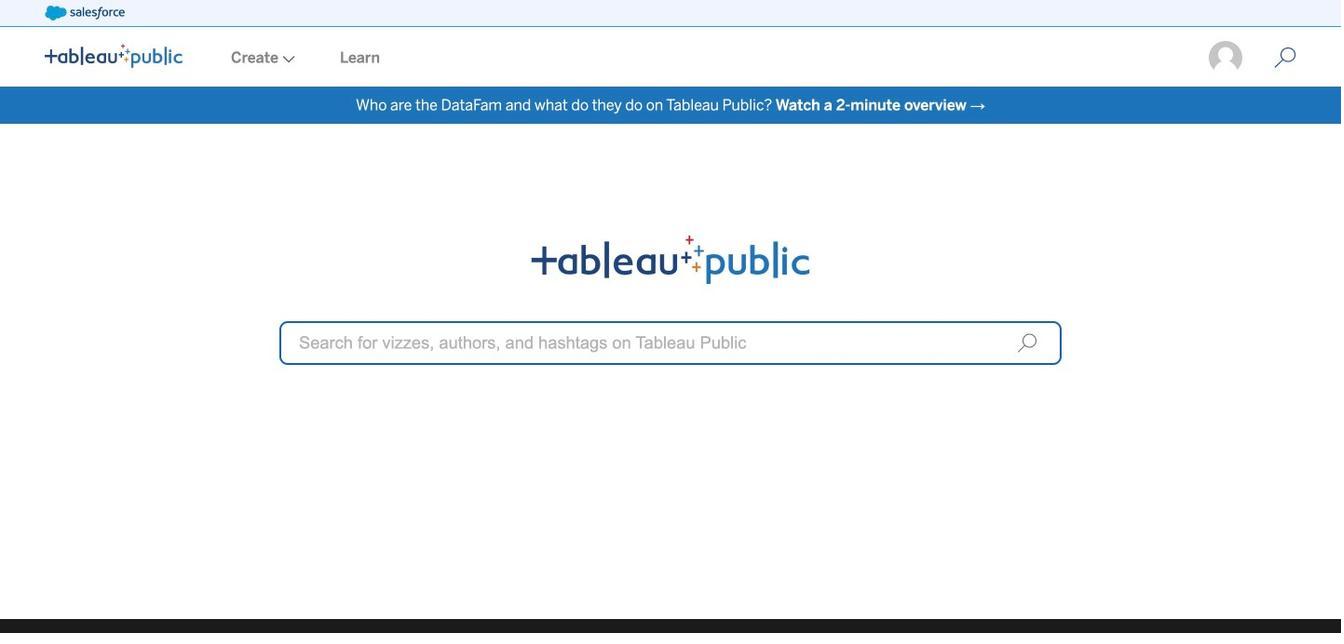 Task type: locate. For each thing, give the bounding box(es) containing it.
create image
[[278, 55, 295, 63]]

logo image
[[45, 44, 183, 68]]

search image
[[1017, 333, 1037, 353]]



Task type: vqa. For each thing, say whether or not it's contained in the screenshot.
tara.schultz Icon at the right of the page
yes



Task type: describe. For each thing, give the bounding box(es) containing it.
tara.schultz image
[[1207, 39, 1244, 76]]

salesforce logo image
[[45, 6, 125, 20]]

Search input field
[[279, 321, 1062, 365]]

go to search image
[[1252, 47, 1319, 69]]



